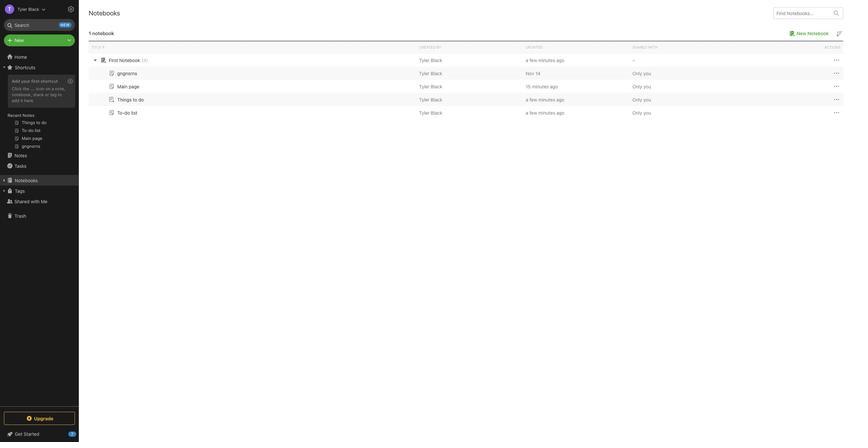 Task type: describe. For each thing, give the bounding box(es) containing it.
tyler for main page
[[419, 84, 430, 89]]

14
[[536, 70, 541, 76]]

notebook
[[92, 30, 114, 36]]

ago for the things to do row on the top of the page
[[557, 97, 565, 102]]

new notebook button
[[788, 30, 829, 37]]

more actions field for to
[[833, 96, 841, 104]]

to-do list 4 element
[[117, 110, 137, 116]]

expand tags image
[[2, 188, 7, 194]]

things to do row
[[89, 93, 844, 106]]

add
[[12, 79, 20, 84]]

started
[[24, 432, 39, 437]]

more actions field for do
[[833, 109, 841, 117]]

new for new notebook
[[797, 31, 807, 36]]

new notebook
[[797, 31, 829, 36]]

more actions field for page
[[833, 82, 841, 90]]

tasks button
[[0, 161, 79, 171]]

trash
[[14, 213, 26, 219]]

...
[[30, 86, 35, 91]]

home link
[[0, 52, 79, 62]]

home
[[14, 54, 27, 60]]

new search field
[[9, 19, 72, 31]]

updated button
[[523, 41, 630, 53]]

more actions image inside the first notebook row
[[833, 56, 841, 64]]

Search text field
[[9, 19, 70, 31]]

ago for the first notebook row
[[557, 57, 565, 63]]

4
[[143, 57, 146, 63]]

only you inside gngnsrns row
[[633, 70, 651, 76]]

to-
[[117, 110, 125, 116]]

upgrade button
[[4, 412, 75, 425]]

tasks
[[14, 163, 26, 169]]

1
[[89, 30, 91, 36]]

me
[[41, 199, 47, 204]]

to inside icon on a note, notebook, stack or tag to add it here.
[[58, 92, 62, 97]]

or
[[45, 92, 49, 97]]

Find Notebooks… text field
[[774, 8, 830, 19]]

group inside tree
[[0, 73, 79, 153]]

minutes inside main page row
[[532, 84, 549, 89]]

tyler inside field
[[17, 6, 27, 12]]

tyler for gngnsrns
[[419, 70, 430, 76]]

main page row
[[89, 80, 844, 93]]

actions button
[[737, 41, 844, 53]]

you for do
[[644, 110, 651, 116]]

ago for to-do list "row"
[[557, 110, 565, 116]]

do inside things to do button
[[138, 97, 144, 102]]

shared with
[[633, 45, 658, 49]]

only for to
[[633, 97, 642, 102]]

0 vertical spatial notes
[[23, 113, 34, 118]]

by
[[437, 45, 442, 49]]

7
[[71, 432, 73, 436]]

shortcuts button
[[0, 62, 79, 73]]

things to do button
[[108, 96, 144, 104]]

created
[[419, 45, 436, 49]]

icon
[[36, 86, 44, 91]]

a for to-do list "row"
[[526, 110, 529, 116]]

to-do list
[[117, 110, 137, 116]]

shared
[[633, 45, 647, 49]]

main page
[[117, 84, 139, 89]]

you inside gngnsrns row
[[644, 70, 651, 76]]

new button
[[4, 35, 75, 46]]

15 minutes ago
[[526, 84, 558, 89]]

the
[[23, 86, 29, 91]]

created by
[[419, 45, 442, 49]]

gngnsrns button
[[108, 69, 137, 77]]

0 vertical spatial notebooks
[[89, 9, 120, 17]]

get
[[15, 432, 22, 437]]

Sort field
[[836, 30, 844, 38]]

tyler for to-do list
[[419, 110, 430, 116]]

note,
[[55, 86, 65, 91]]

title
[[91, 45, 101, 49]]

tyler black inside tyler black field
[[17, 6, 39, 12]]

created by button
[[417, 41, 523, 53]]

title button
[[89, 41, 417, 53]]

first notebook row
[[89, 54, 844, 67]]

you for to
[[644, 97, 651, 102]]

)
[[146, 57, 148, 63]]

shared with me link
[[0, 196, 79, 207]]

actions
[[825, 45, 841, 49]]

main
[[117, 84, 128, 89]]

Help and Learning task checklist field
[[0, 429, 79, 440]]

shared with me
[[14, 199, 47, 204]]

ago inside main page row
[[550, 84, 558, 89]]

notes link
[[0, 150, 79, 161]]

on
[[45, 86, 50, 91]]

notebook for new
[[808, 31, 829, 36]]

tyler black for gngnsrns
[[419, 70, 443, 76]]

black for gngnsrns
[[431, 70, 443, 76]]

more actions image for to
[[833, 96, 841, 104]]

gngnsrns
[[117, 70, 137, 76]]

expand notebooks image
[[2, 178, 7, 183]]

with
[[649, 45, 658, 49]]

black inside the first notebook row
[[431, 57, 443, 63]]

shortcuts
[[15, 65, 35, 70]]

things to do 3 element
[[117, 97, 144, 102]]

main page button
[[108, 82, 139, 90]]

tags button
[[0, 186, 79, 196]]

black for things to do
[[431, 97, 443, 102]]

minutes for more actions field in the first notebook row
[[539, 57, 555, 63]]

a for the things to do row on the top of the page
[[526, 97, 529, 102]]

your
[[21, 79, 30, 84]]

only you for page
[[633, 84, 651, 89]]

shared with button
[[630, 41, 737, 53]]

more actions image for do
[[833, 109, 841, 117]]

only you for do
[[633, 110, 651, 116]]

main page 2 element
[[117, 84, 139, 89]]

notebooks link
[[0, 175, 79, 186]]

tags
[[15, 188, 25, 194]]

tyler inside the first notebook row
[[419, 57, 430, 63]]

here.
[[24, 98, 34, 103]]

black inside field
[[28, 6, 39, 12]]

tyler for things to do
[[419, 97, 430, 102]]

shortcut
[[41, 79, 58, 84]]

notebook,
[[12, 92, 32, 97]]

click
[[12, 86, 22, 91]]

stack
[[33, 92, 44, 97]]

notebooks element
[[79, 0, 853, 442]]

only for page
[[633, 84, 642, 89]]

first
[[109, 57, 118, 63]]



Task type: locate. For each thing, give the bounding box(es) containing it.
gngnsrns row
[[89, 67, 844, 80]]

minutes inside to-do list "row"
[[539, 110, 555, 116]]

you
[[644, 70, 651, 76], [644, 84, 651, 89], [644, 97, 651, 102], [644, 110, 651, 116]]

only inside to-do list "row"
[[633, 110, 642, 116]]

trash link
[[0, 211, 79, 221]]

a few minutes ago inside to-do list "row"
[[526, 110, 565, 116]]

4 more actions field from the top
[[833, 96, 841, 104]]

ago inside to-do list "row"
[[557, 110, 565, 116]]

more actions image for page
[[833, 83, 841, 90]]

black for to-do list
[[431, 110, 443, 116]]

group
[[0, 73, 79, 153]]

3 you from the top
[[644, 97, 651, 102]]

minutes
[[539, 57, 555, 63], [532, 84, 549, 89], [539, 97, 555, 102], [539, 110, 555, 116]]

tyler black inside the things to do row
[[419, 97, 443, 102]]

a
[[526, 57, 529, 63], [52, 86, 54, 91], [526, 97, 529, 102], [526, 110, 529, 116]]

more actions image
[[833, 56, 841, 64], [833, 69, 841, 77], [833, 83, 841, 90], [833, 96, 841, 104], [833, 109, 841, 117]]

tyler
[[17, 6, 27, 12], [419, 57, 430, 63], [419, 70, 430, 76], [419, 84, 430, 89], [419, 97, 430, 102], [419, 110, 430, 116]]

0 vertical spatial few
[[530, 57, 537, 63]]

2 a few minutes ago from the top
[[526, 97, 565, 102]]

tyler inside gngnsrns row
[[419, 70, 430, 76]]

tyler black inside to-do list "row"
[[419, 110, 443, 116]]

a inside to-do list "row"
[[526, 110, 529, 116]]

it
[[21, 98, 23, 103]]

1 only from the top
[[633, 70, 642, 76]]

notebooks inside tree
[[15, 178, 38, 183]]

do left list
[[125, 110, 130, 116]]

arrow image
[[91, 56, 99, 64]]

2 only from the top
[[633, 84, 642, 89]]

to-do list row
[[89, 106, 844, 119]]

1 vertical spatial do
[[125, 110, 130, 116]]

recent notes
[[8, 113, 34, 118]]

new for new
[[14, 37, 24, 43]]

5 more actions image from the top
[[833, 109, 841, 117]]

nov
[[526, 70, 534, 76]]

1 horizontal spatial notebooks
[[89, 9, 120, 17]]

2 more actions image from the top
[[833, 69, 841, 77]]

add your first shortcut
[[12, 79, 58, 84]]

3 more actions image from the top
[[833, 83, 841, 90]]

minutes for more actions field inside the to-do list "row"
[[539, 110, 555, 116]]

only you for to
[[633, 97, 651, 102]]

1 notebook
[[89, 30, 114, 36]]

row group containing first notebook
[[89, 54, 844, 119]]

nov 14
[[526, 70, 541, 76]]

few inside the things to do row
[[530, 97, 537, 102]]

a for the first notebook row
[[526, 57, 529, 63]]

click to collapse image
[[76, 430, 81, 438]]

Account field
[[0, 3, 46, 16]]

gngnsrns 1 element
[[117, 70, 137, 76]]

black inside main page row
[[431, 84, 443, 89]]

4 only you from the top
[[633, 110, 651, 116]]

new up home
[[14, 37, 24, 43]]

notebook inside button
[[808, 31, 829, 36]]

you inside main page row
[[644, 84, 651, 89]]

ago inside the first notebook row
[[557, 57, 565, 63]]

to inside button
[[133, 97, 137, 102]]

add
[[12, 98, 19, 103]]

0 vertical spatial new
[[797, 31, 807, 36]]

few for to-do list
[[530, 110, 537, 116]]

more actions field inside the things to do row
[[833, 96, 841, 104]]

a few minutes ago
[[526, 57, 565, 63], [526, 97, 565, 102], [526, 110, 565, 116]]

you for page
[[644, 84, 651, 89]]

updated
[[526, 45, 543, 49]]

few inside the first notebook row
[[530, 57, 537, 63]]

new up actions button
[[797, 31, 807, 36]]

notebook for first
[[119, 57, 140, 63]]

only inside the things to do row
[[633, 97, 642, 102]]

notebook inside row
[[119, 57, 140, 63]]

notebooks
[[89, 9, 120, 17], [15, 178, 38, 183]]

1 vertical spatial notebooks
[[15, 178, 38, 183]]

0 horizontal spatial to
[[58, 92, 62, 97]]

1 horizontal spatial to
[[133, 97, 137, 102]]

group containing add your first shortcut
[[0, 73, 79, 153]]

to right things
[[133, 97, 137, 102]]

tyler black for main page
[[419, 84, 443, 89]]

3 a few minutes ago from the top
[[526, 110, 565, 116]]

to-do list button
[[108, 109, 137, 117]]

black inside gngnsrns row
[[431, 70, 443, 76]]

notebook
[[808, 31, 829, 36], [119, 57, 140, 63]]

tree
[[0, 52, 79, 406]]

2 vertical spatial few
[[530, 110, 537, 116]]

1 only you from the top
[[633, 70, 651, 76]]

1 you from the top
[[644, 70, 651, 76]]

icon on a note, notebook, stack or tag to add it here.
[[12, 86, 65, 103]]

1 more actions image from the top
[[833, 56, 841, 64]]

with
[[31, 199, 40, 204]]

a few minutes ago inside the things to do row
[[526, 97, 565, 102]]

3 more actions field from the top
[[833, 82, 841, 90]]

more actions field inside to-do list "row"
[[833, 109, 841, 117]]

more actions image inside to-do list "row"
[[833, 109, 841, 117]]

notebook left (
[[119, 57, 140, 63]]

2 few from the top
[[530, 97, 537, 102]]

new inside new notebook button
[[797, 31, 807, 36]]

a inside the first notebook row
[[526, 57, 529, 63]]

–
[[633, 57, 635, 63]]

3 only from the top
[[633, 97, 642, 102]]

list
[[131, 110, 137, 116]]

a inside icon on a note, notebook, stack or tag to add it here.
[[52, 86, 54, 91]]

notes right recent
[[23, 113, 34, 118]]

shared
[[14, 199, 29, 204]]

more actions image inside gngnsrns row
[[833, 69, 841, 77]]

only inside gngnsrns row
[[633, 70, 642, 76]]

recent
[[8, 113, 21, 118]]

5 more actions field from the top
[[833, 109, 841, 117]]

things to do
[[117, 97, 144, 102]]

a inside the things to do row
[[526, 97, 529, 102]]

black inside to-do list "row"
[[431, 110, 443, 116]]

to down note,
[[58, 92, 62, 97]]

tyler inside main page row
[[419, 84, 430, 89]]

3 only you from the top
[[633, 97, 651, 102]]

1 horizontal spatial notebook
[[808, 31, 829, 36]]

get started
[[15, 432, 39, 437]]

3 few from the top
[[530, 110, 537, 116]]

More actions field
[[833, 56, 841, 64], [833, 69, 841, 77], [833, 82, 841, 90], [833, 96, 841, 104], [833, 109, 841, 117]]

only inside main page row
[[633, 84, 642, 89]]

more actions field inside main page row
[[833, 82, 841, 90]]

4 only from the top
[[633, 110, 642, 116]]

0 vertical spatial notebook
[[808, 31, 829, 36]]

1 horizontal spatial new
[[797, 31, 807, 36]]

0 vertical spatial a few minutes ago
[[526, 57, 565, 63]]

do down page
[[138, 97, 144, 102]]

more actions field inside gngnsrns row
[[833, 69, 841, 77]]

2 more actions field from the top
[[833, 69, 841, 77]]

tyler black
[[17, 6, 39, 12], [419, 57, 443, 63], [419, 70, 443, 76], [419, 84, 443, 89], [419, 97, 443, 102], [419, 110, 443, 116]]

black for main page
[[431, 84, 443, 89]]

15
[[526, 84, 531, 89]]

minutes for more actions field inside the the things to do row
[[539, 97, 555, 102]]

minutes inside the first notebook row
[[539, 57, 555, 63]]

4 more actions image from the top
[[833, 96, 841, 104]]

a few minutes ago for things to do
[[526, 97, 565, 102]]

row group
[[89, 54, 844, 119]]

1 vertical spatial new
[[14, 37, 24, 43]]

tree containing home
[[0, 52, 79, 406]]

0 horizontal spatial do
[[125, 110, 130, 116]]

tyler black inside gngnsrns row
[[419, 70, 443, 76]]

new inside new popup button
[[14, 37, 24, 43]]

1 vertical spatial notebook
[[119, 57, 140, 63]]

ago inside the things to do row
[[557, 97, 565, 102]]

0 vertical spatial do
[[138, 97, 144, 102]]

ago
[[557, 57, 565, 63], [550, 84, 558, 89], [557, 97, 565, 102], [557, 110, 565, 116]]

you inside to-do list "row"
[[644, 110, 651, 116]]

first notebook ( 4 )
[[109, 57, 148, 63]]

tyler black inside main page row
[[419, 84, 443, 89]]

new
[[797, 31, 807, 36], [14, 37, 24, 43]]

only you inside the things to do row
[[633, 97, 651, 102]]

row group inside notebooks element
[[89, 54, 844, 119]]

click the ...
[[12, 86, 35, 91]]

page
[[129, 84, 139, 89]]

0 horizontal spatial new
[[14, 37, 24, 43]]

black inside the things to do row
[[431, 97, 443, 102]]

notes up tasks
[[14, 153, 27, 158]]

notebooks up tags
[[15, 178, 38, 183]]

do inside to-do list button
[[125, 110, 130, 116]]

few
[[530, 57, 537, 63], [530, 97, 537, 102], [530, 110, 537, 116]]

4 you from the top
[[644, 110, 651, 116]]

sort options image
[[836, 30, 844, 38]]

a few minutes ago for to-do list
[[526, 110, 565, 116]]

only you inside main page row
[[633, 84, 651, 89]]

tyler black inside the first notebook row
[[419, 57, 443, 63]]

0 horizontal spatial notebooks
[[15, 178, 38, 183]]

more actions image inside the things to do row
[[833, 96, 841, 104]]

tag
[[50, 92, 57, 97]]

notebooks up notebook
[[89, 9, 120, 17]]

few for things to do
[[530, 97, 537, 102]]

black
[[28, 6, 39, 12], [431, 57, 443, 63], [431, 70, 443, 76], [431, 84, 443, 89], [431, 97, 443, 102], [431, 110, 443, 116]]

1 horizontal spatial do
[[138, 97, 144, 102]]

more actions field inside the first notebook row
[[833, 56, 841, 64]]

only you
[[633, 70, 651, 76], [633, 84, 651, 89], [633, 97, 651, 102], [633, 110, 651, 116]]

1 vertical spatial notes
[[14, 153, 27, 158]]

first
[[31, 79, 40, 84]]

tyler inside the things to do row
[[419, 97, 430, 102]]

few inside to-do list "row"
[[530, 110, 537, 116]]

tyler inside to-do list "row"
[[419, 110, 430, 116]]

you inside the things to do row
[[644, 97, 651, 102]]

a few minutes ago inside the first notebook row
[[526, 57, 565, 63]]

notes
[[23, 113, 34, 118], [14, 153, 27, 158]]

(
[[142, 57, 143, 63]]

1 vertical spatial few
[[530, 97, 537, 102]]

only for do
[[633, 110, 642, 116]]

notebook up the actions
[[808, 31, 829, 36]]

things
[[117, 97, 132, 102]]

1 more actions field from the top
[[833, 56, 841, 64]]

minutes inside the things to do row
[[539, 97, 555, 102]]

upgrade
[[34, 416, 53, 421]]

tyler black for things to do
[[419, 97, 443, 102]]

new
[[61, 23, 70, 27]]

1 vertical spatial a few minutes ago
[[526, 97, 565, 102]]

tyler black for to-do list
[[419, 110, 443, 116]]

settings image
[[67, 5, 75, 13]]

1 few from the top
[[530, 57, 537, 63]]

0 horizontal spatial notebook
[[119, 57, 140, 63]]

more actions image inside main page row
[[833, 83, 841, 90]]

2 you from the top
[[644, 84, 651, 89]]

2 only you from the top
[[633, 84, 651, 89]]

only you inside to-do list "row"
[[633, 110, 651, 116]]

1 a few minutes ago from the top
[[526, 57, 565, 63]]

2 vertical spatial a few minutes ago
[[526, 110, 565, 116]]



Task type: vqa. For each thing, say whether or not it's contained in the screenshot.
row group
yes



